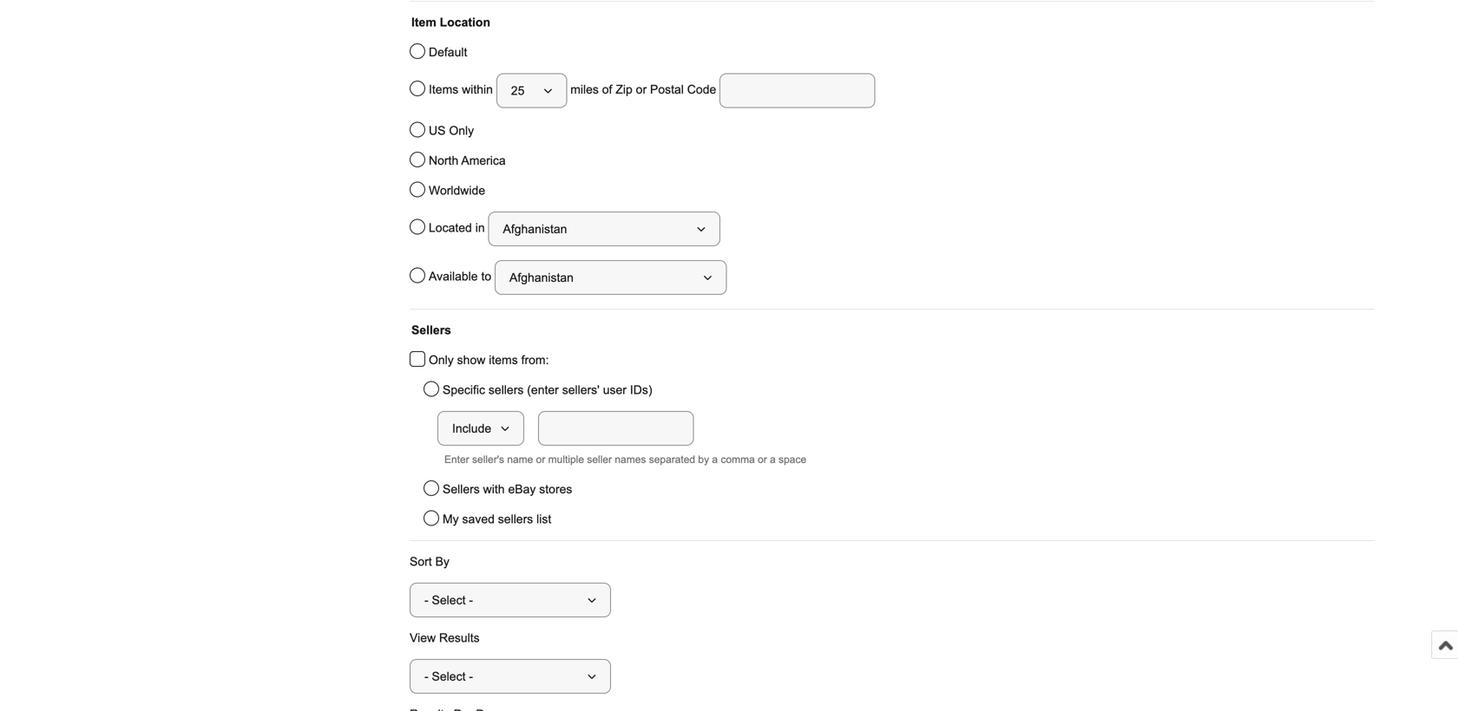 Task type: vqa. For each thing, say whether or not it's contained in the screenshot.
& in the the Lamps, Lighting & Ceiling Fans
no



Task type: locate. For each thing, give the bounding box(es) containing it.
or
[[636, 83, 647, 96], [536, 454, 545, 466], [758, 454, 767, 466]]

sellers for sellers with ebay stores
[[443, 483, 480, 496]]

(enter
[[527, 384, 559, 397]]

1 vertical spatial sellers
[[443, 483, 480, 496]]

sellers
[[411, 324, 451, 337], [443, 483, 480, 496]]

in
[[475, 221, 485, 235]]

seller
[[587, 454, 612, 466]]

america
[[461, 154, 506, 168]]

or for multiple
[[536, 454, 545, 466]]

or right zip
[[636, 83, 647, 96]]

only right us
[[449, 124, 474, 138]]

sellers down items
[[489, 384, 524, 397]]

a right the by
[[712, 454, 718, 466]]

0 horizontal spatial a
[[712, 454, 718, 466]]

1 horizontal spatial or
[[636, 83, 647, 96]]

by
[[698, 454, 709, 466]]

a
[[712, 454, 718, 466], [770, 454, 776, 466]]

a left space
[[770, 454, 776, 466]]

user
[[603, 384, 627, 397]]

0 horizontal spatial or
[[536, 454, 545, 466]]

items
[[489, 354, 518, 367]]

or right comma
[[758, 454, 767, 466]]

stores
[[539, 483, 572, 496]]

or right name
[[536, 454, 545, 466]]

from:
[[521, 354, 549, 367]]

default
[[429, 46, 467, 59]]

0 vertical spatial only
[[449, 124, 474, 138]]

1 vertical spatial sellers
[[498, 513, 533, 526]]

view
[[410, 632, 436, 645]]

north
[[429, 154, 458, 168]]

0 vertical spatial sellers
[[489, 384, 524, 397]]

location
[[440, 16, 490, 29]]

2 a from the left
[[770, 454, 776, 466]]

sellers
[[489, 384, 524, 397], [498, 513, 533, 526]]

show
[[457, 354, 485, 367]]

to
[[481, 270, 491, 283]]

sellers down the enter
[[443, 483, 480, 496]]

available
[[429, 270, 478, 283]]

only
[[449, 124, 474, 138], [429, 354, 454, 367]]

separated
[[649, 454, 695, 466]]

0 vertical spatial sellers
[[411, 324, 451, 337]]

1 horizontal spatial a
[[770, 454, 776, 466]]

of
[[602, 83, 612, 96]]

sellers left list
[[498, 513, 533, 526]]

only left show at the left of page
[[429, 354, 454, 367]]

my
[[443, 513, 459, 526]]

saved
[[462, 513, 495, 526]]

worldwide
[[429, 184, 485, 197]]

sellers down available
[[411, 324, 451, 337]]

items within
[[429, 83, 496, 96]]



Task type: describe. For each thing, give the bounding box(es) containing it.
space
[[779, 454, 806, 466]]

specific sellers (enter sellers' user ids)
[[443, 384, 652, 397]]

with
[[483, 483, 505, 496]]

names
[[615, 454, 646, 466]]

ids)
[[630, 384, 652, 397]]

miles
[[570, 83, 599, 96]]

sellers with ebay stores
[[443, 483, 572, 496]]

name
[[507, 454, 533, 466]]

miles of zip or postal code
[[567, 83, 720, 96]]

enter
[[444, 454, 469, 466]]

comma
[[721, 454, 755, 466]]

seller's
[[472, 454, 504, 466]]

north america
[[429, 154, 506, 168]]

item location
[[411, 16, 490, 29]]

item
[[411, 16, 436, 29]]

items
[[429, 83, 458, 96]]

zip
[[616, 83, 633, 96]]

view results
[[410, 632, 480, 645]]

located in
[[429, 221, 488, 235]]

ebay
[[508, 483, 536, 496]]

2 horizontal spatial or
[[758, 454, 767, 466]]

by
[[435, 555, 449, 569]]

located
[[429, 221, 472, 235]]

or for postal
[[636, 83, 647, 96]]

only show items from:
[[429, 354, 549, 367]]

Zip or Postal Code text field
[[720, 73, 875, 108]]

list
[[536, 513, 551, 526]]

results
[[439, 632, 480, 645]]

1 a from the left
[[712, 454, 718, 466]]

1 vertical spatial only
[[429, 354, 454, 367]]

specific
[[443, 384, 485, 397]]

sort
[[410, 555, 432, 569]]

my saved sellers list
[[443, 513, 551, 526]]

Seller ID text field
[[538, 411, 694, 446]]

code
[[687, 83, 716, 96]]

enter seller's name or multiple seller names separated by a comma or a space
[[444, 454, 806, 466]]

sellers'
[[562, 384, 600, 397]]

sellers for sellers
[[411, 324, 451, 337]]

available to
[[429, 270, 495, 283]]

us
[[429, 124, 446, 138]]

postal
[[650, 83, 684, 96]]

within
[[462, 83, 493, 96]]

sort by
[[410, 555, 449, 569]]

multiple
[[548, 454, 584, 466]]

us only
[[429, 124, 474, 138]]



